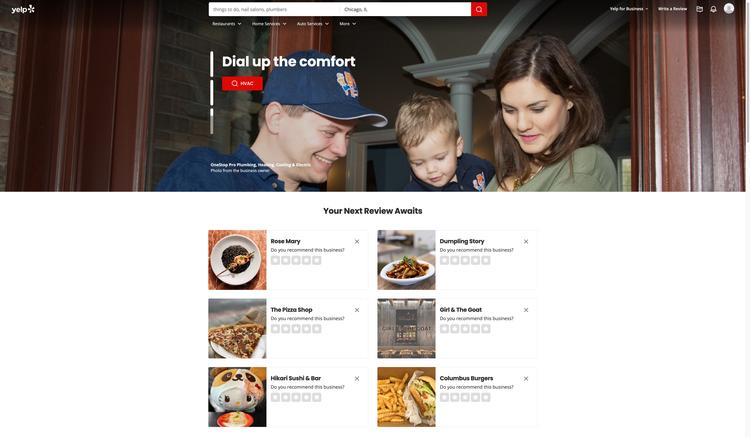 Task type: locate. For each thing, give the bounding box(es) containing it.
(no rating) image down girl & the goat at the right of the page
[[440, 324, 491, 333]]

(no rating) image down columbus burgers
[[440, 393, 491, 402]]

do you recommend this business? down columbus burgers link
[[440, 384, 514, 390]]

cooling
[[276, 162, 291, 167]]

rating element down dumpling story
[[440, 256, 491, 265]]

next
[[344, 205, 363, 217]]

you
[[278, 247, 286, 253], [448, 247, 456, 253], [278, 315, 286, 321], [448, 315, 456, 321], [278, 384, 286, 390], [448, 384, 456, 390]]

dial
[[222, 52, 250, 71]]

select slide image left 24 search v2 'icon'
[[211, 80, 213, 106]]

projects image
[[697, 6, 704, 13]]

rating element for sushi
[[271, 393, 322, 402]]

this down story
[[484, 247, 492, 253]]

24 chevron down v2 image inside home services link
[[281, 20, 288, 27]]

mary
[[286, 237, 301, 245]]

2 horizontal spatial &
[[451, 306, 456, 314]]

recommend
[[288, 247, 314, 253], [457, 247, 483, 253], [288, 315, 314, 321], [457, 315, 483, 321], [288, 384, 314, 390], [457, 384, 483, 390]]

none search field inside search field
[[209, 2, 489, 16]]

the right up
[[274, 52, 297, 71]]

24 chevron down v2 image for restaurants
[[236, 20, 243, 27]]

do you recommend this business? down rose mary link
[[271, 247, 345, 253]]

girl & the goat
[[440, 306, 482, 314]]

do you recommend this business? down the girl & the goat link
[[440, 315, 514, 321]]

do down rose
[[271, 247, 277, 253]]

recommend down shop
[[288, 315, 314, 321]]

this down the girl & the goat link
[[484, 315, 492, 321]]

1 horizontal spatial review
[[674, 6, 688, 11]]

0 vertical spatial review
[[674, 6, 688, 11]]

(no rating) image for mary
[[271, 256, 322, 265]]

1 dismiss card image from the top
[[523, 238, 530, 245]]

rating element down columbus burgers
[[440, 393, 491, 402]]

do you recommend this business? for columbus burgers
[[440, 384, 514, 390]]

2 the from the left
[[457, 306, 467, 314]]

rating element for burgers
[[440, 393, 491, 402]]

you for girl
[[448, 315, 456, 321]]

business? down rose mary link
[[324, 247, 345, 253]]

2 dismiss card image from the top
[[523, 307, 530, 314]]

hikari
[[271, 374, 288, 382]]

rating element down hikari sushi & bar on the bottom left of page
[[271, 393, 322, 402]]

rating element down 'mary'
[[271, 256, 322, 265]]

do you recommend this business? down story
[[440, 247, 514, 253]]

restaurants link
[[208, 16, 248, 33]]

0 horizontal spatial the
[[233, 168, 240, 173]]

24 chevron down v2 image left auto
[[281, 20, 288, 27]]

comfort
[[300, 52, 356, 71]]

0 horizontal spatial the
[[271, 306, 282, 314]]

rating element down girl & the goat at the right of the page
[[440, 324, 491, 333]]

1 vertical spatial the
[[233, 168, 240, 173]]

business? down the girl & the goat link
[[493, 315, 514, 321]]

4 24 chevron down v2 image from the left
[[351, 20, 358, 27]]

business? for hikari sushi & bar
[[324, 384, 345, 390]]

None radio
[[271, 256, 280, 265], [281, 256, 291, 265], [440, 256, 450, 265], [461, 256, 470, 265], [471, 256, 481, 265], [271, 324, 280, 333], [281, 324, 291, 333], [302, 324, 311, 333], [451, 324, 460, 333], [471, 324, 481, 333], [482, 324, 491, 333], [271, 393, 280, 402], [292, 393, 301, 402], [440, 393, 450, 402], [451, 393, 460, 402], [271, 256, 280, 265], [281, 256, 291, 265], [440, 256, 450, 265], [461, 256, 470, 265], [471, 256, 481, 265], [271, 324, 280, 333], [281, 324, 291, 333], [302, 324, 311, 333], [451, 324, 460, 333], [471, 324, 481, 333], [482, 324, 491, 333], [271, 393, 280, 402], [292, 393, 301, 402], [440, 393, 450, 402], [451, 393, 460, 402]]

0 vertical spatial dismiss card image
[[523, 238, 530, 245]]

photo of columbus burgers image
[[378, 367, 436, 427]]

review inside 'user actions' element
[[674, 6, 688, 11]]

rating element
[[271, 256, 322, 265], [440, 256, 491, 265], [271, 324, 322, 333], [440, 324, 491, 333], [271, 393, 322, 402], [440, 393, 491, 402]]

recommend down columbus burgers
[[457, 384, 483, 390]]

dumpling story link
[[440, 237, 512, 245]]

dismiss card image for rose mary
[[354, 238, 361, 245]]

auto services link
[[293, 16, 335, 33]]

do down hikari
[[271, 384, 277, 390]]

24 chevron down v2 image inside restaurants 'link'
[[236, 20, 243, 27]]

the down pro at left top
[[233, 168, 240, 173]]

services
[[265, 21, 280, 26], [308, 21, 323, 26]]

this down the pizza shop 'link' at the bottom left of the page
[[315, 315, 323, 321]]

&
[[292, 162, 295, 167], [451, 306, 456, 314], [306, 374, 310, 382]]

& inside onestop pro plumbing, heating, cooling & electric photo from the business owner
[[292, 162, 295, 167]]

this down rose mary link
[[315, 247, 323, 253]]

2 none field from the left
[[345, 6, 467, 12]]

24 chevron down v2 image
[[236, 20, 243, 27], [281, 20, 288, 27], [324, 20, 331, 27], [351, 20, 358, 27]]

you for columbus
[[448, 384, 456, 390]]

home services
[[253, 21, 280, 26]]

none field the near
[[345, 6, 467, 12]]

0 vertical spatial &
[[292, 162, 295, 167]]

(no rating) image down the pizza shop
[[271, 324, 322, 333]]

do you recommend this business? for girl & the goat
[[440, 315, 514, 321]]

dismiss card image for hikari sushi & bar
[[354, 375, 361, 382]]

you down the rose mary
[[278, 247, 286, 253]]

this
[[315, 247, 323, 253], [484, 247, 492, 253], [315, 315, 323, 321], [484, 315, 492, 321], [315, 384, 323, 390], [484, 384, 492, 390]]

1 horizontal spatial services
[[308, 21, 323, 26]]

Find text field
[[214, 6, 336, 12]]

you for hikari
[[278, 384, 286, 390]]

services right auto
[[308, 21, 323, 26]]

electric
[[296, 162, 311, 167]]

you down dumpling
[[448, 247, 456, 253]]

you down girl
[[448, 315, 456, 321]]

do for girl & the goat
[[440, 315, 447, 321]]

1 vertical spatial &
[[451, 306, 456, 314]]

0 horizontal spatial &
[[292, 162, 295, 167]]

columbus burgers
[[440, 374, 494, 382]]

2 24 chevron down v2 image from the left
[[281, 20, 288, 27]]

(no rating) image for pizza
[[271, 324, 322, 333]]

2 vertical spatial &
[[306, 374, 310, 382]]

review right a
[[674, 6, 688, 11]]

select slide image left dial at the top of the page
[[211, 51, 213, 77]]

auto
[[298, 21, 306, 26]]

recommend down goat
[[457, 315, 483, 321]]

1 vertical spatial dismiss card image
[[523, 307, 530, 314]]

goat
[[468, 306, 482, 314]]

& left bar
[[306, 374, 310, 382]]

24 chevron down v2 image inside auto services link
[[324, 20, 331, 27]]

rating element for &
[[440, 324, 491, 333]]

you for rose
[[278, 247, 286, 253]]

1 none field from the left
[[214, 6, 336, 12]]

0 vertical spatial select slide image
[[211, 51, 213, 77]]

do down dumpling
[[440, 247, 447, 253]]

0 vertical spatial the
[[274, 52, 297, 71]]

plumbing,
[[237, 162, 257, 167]]

business? down dumpling story link
[[493, 247, 514, 253]]

dumpling
[[440, 237, 469, 245]]

do you recommend this business? for rose mary
[[271, 247, 345, 253]]

business? down the pizza shop 'link' at the bottom left of the page
[[324, 315, 345, 321]]

from
[[223, 168, 232, 173]]

bar
[[311, 374, 321, 382]]

None field
[[214, 6, 336, 12], [345, 6, 467, 12]]

24 chevron down v2 image inside more "link"
[[351, 20, 358, 27]]

1 services from the left
[[265, 21, 280, 26]]

(no rating) image for burgers
[[440, 393, 491, 402]]

girl
[[440, 306, 450, 314]]

24 chevron down v2 image for auto services
[[324, 20, 331, 27]]

columbus burgers link
[[440, 374, 512, 382]]

the left goat
[[457, 306, 467, 314]]

& left electric
[[292, 162, 295, 167]]

business? down hikari sushi & bar link
[[324, 384, 345, 390]]

24 chevron down v2 image right more at left
[[351, 20, 358, 27]]

1 horizontal spatial none field
[[345, 6, 467, 12]]

24 chevron down v2 image right auto services
[[324, 20, 331, 27]]

the
[[274, 52, 297, 71], [233, 168, 240, 173]]

auto services
[[298, 21, 323, 26]]

do you recommend this business?
[[271, 247, 345, 253], [440, 247, 514, 253], [271, 315, 345, 321], [440, 315, 514, 321], [271, 384, 345, 390], [440, 384, 514, 390]]

24 chevron down v2 image for more
[[351, 20, 358, 27]]

1 vertical spatial select slide image
[[211, 80, 213, 106]]

do for columbus burgers
[[440, 384, 447, 390]]

recommend down sushi
[[288, 384, 314, 390]]

rose mary
[[271, 237, 301, 245]]

1 24 chevron down v2 image from the left
[[236, 20, 243, 27]]

photo of girl & the goat image
[[378, 299, 436, 358]]

do down girl
[[440, 315, 447, 321]]

rose mary link
[[271, 237, 343, 245]]

services right "home"
[[265, 21, 280, 26]]

24 chevron down v2 image right restaurants
[[236, 20, 243, 27]]

business? down burgers
[[493, 384, 514, 390]]

rating element down the pizza shop
[[271, 324, 322, 333]]

do you recommend this business? down hikari sushi & bar link
[[271, 384, 345, 390]]

0 horizontal spatial none field
[[214, 6, 336, 12]]

(no rating) image down 'mary'
[[271, 256, 322, 265]]

review
[[674, 6, 688, 11], [364, 205, 393, 217]]

None radio
[[292, 256, 301, 265], [302, 256, 311, 265], [313, 256, 322, 265], [451, 256, 460, 265], [482, 256, 491, 265], [292, 324, 301, 333], [313, 324, 322, 333], [440, 324, 450, 333], [461, 324, 470, 333], [281, 393, 291, 402], [302, 393, 311, 402], [313, 393, 322, 402], [461, 393, 470, 402], [471, 393, 481, 402], [482, 393, 491, 402], [292, 256, 301, 265], [302, 256, 311, 265], [313, 256, 322, 265], [451, 256, 460, 265], [482, 256, 491, 265], [292, 324, 301, 333], [313, 324, 322, 333], [440, 324, 450, 333], [461, 324, 470, 333], [281, 393, 291, 402], [302, 393, 311, 402], [313, 393, 322, 402], [461, 393, 470, 402], [471, 393, 481, 402], [482, 393, 491, 402]]

1 horizontal spatial the
[[457, 306, 467, 314]]

do down the pizza shop
[[271, 315, 277, 321]]

more
[[340, 21, 350, 26]]

(no rating) image for &
[[440, 324, 491, 333]]

columbus
[[440, 374, 470, 382]]

business?
[[324, 247, 345, 253], [493, 247, 514, 253], [324, 315, 345, 321], [493, 315, 514, 321], [324, 384, 345, 390], [493, 384, 514, 390]]

dismiss card image for girl & the goat
[[523, 307, 530, 314]]

business? for rose mary
[[324, 247, 345, 253]]

0 horizontal spatial services
[[265, 21, 280, 26]]

do
[[271, 247, 277, 253], [440, 247, 447, 253], [271, 315, 277, 321], [440, 315, 447, 321], [271, 384, 277, 390], [440, 384, 447, 390]]

None search field
[[209, 2, 489, 16]]

do down columbus
[[440, 384, 447, 390]]

2 services from the left
[[308, 21, 323, 26]]

this down bar
[[315, 384, 323, 390]]

the left pizza
[[271, 306, 282, 314]]

1 vertical spatial review
[[364, 205, 393, 217]]

dismiss card image
[[523, 238, 530, 245], [523, 307, 530, 314]]

recommend for sushi
[[288, 384, 314, 390]]

dumpling story
[[440, 237, 485, 245]]

you down pizza
[[278, 315, 286, 321]]

(no rating) image
[[271, 256, 322, 265], [440, 256, 491, 265], [271, 324, 322, 333], [440, 324, 491, 333], [271, 393, 322, 402], [440, 393, 491, 402]]

photo of hikari sushi & bar image
[[209, 367, 267, 427]]

None search field
[[0, 0, 747, 38]]

(no rating) image down hikari sushi & bar on the bottom left of page
[[271, 393, 322, 402]]

restaurants
[[213, 21, 235, 26]]

review right next
[[364, 205, 393, 217]]

select slide image
[[211, 51, 213, 77], [211, 80, 213, 106]]

recommend down rose mary link
[[288, 247, 314, 253]]

do you recommend this business? down the pizza shop 'link' at the bottom left of the page
[[271, 315, 345, 321]]

& right girl
[[451, 306, 456, 314]]

you down hikari
[[278, 384, 286, 390]]

recommend down dumpling story link
[[457, 247, 483, 253]]

this down burgers
[[484, 384, 492, 390]]

rating element for story
[[440, 256, 491, 265]]

you down columbus
[[448, 384, 456, 390]]

3 24 chevron down v2 image from the left
[[324, 20, 331, 27]]

0 horizontal spatial review
[[364, 205, 393, 217]]

yelp
[[611, 6, 619, 11]]

(no rating) image down dumpling story
[[440, 256, 491, 265]]

this for girl & the goat
[[484, 315, 492, 321]]

1 select slide image from the top
[[211, 51, 213, 77]]

for
[[620, 6, 626, 11]]

dismiss card image
[[354, 238, 361, 245], [354, 307, 361, 314], [354, 375, 361, 382], [523, 375, 530, 382]]

the
[[271, 306, 282, 314], [457, 306, 467, 314]]



Task type: vqa. For each thing, say whether or not it's contained in the screenshot.
Find field
yes



Task type: describe. For each thing, give the bounding box(es) containing it.
onestop
[[211, 162, 228, 167]]

rose
[[271, 237, 285, 245]]

heating,
[[258, 162, 275, 167]]

write a review link
[[657, 3, 690, 14]]

shop
[[298, 306, 313, 314]]

this for dumpling story
[[484, 247, 492, 253]]

business? for the pizza shop
[[324, 315, 345, 321]]

(no rating) image for sushi
[[271, 393, 322, 402]]

yelp for business
[[611, 6, 644, 11]]

do for hikari sushi & bar
[[271, 384, 277, 390]]

dismiss card image for columbus burgers
[[523, 375, 530, 382]]

onestop pro plumbing, heating, cooling & electric link
[[211, 162, 311, 167]]

business
[[627, 6, 644, 11]]

write a review
[[659, 6, 688, 11]]

business? for girl & the goat
[[493, 315, 514, 321]]

rating element for mary
[[271, 256, 322, 265]]

do for dumpling story
[[440, 247, 447, 253]]

you for the
[[278, 315, 286, 321]]

search image
[[476, 6, 483, 13]]

photo of rose mary image
[[209, 230, 267, 290]]

a
[[671, 6, 673, 11]]

story
[[470, 237, 485, 245]]

sushi
[[289, 374, 305, 382]]

dial up the comfort
[[222, 52, 356, 71]]

recommend for &
[[457, 315, 483, 321]]

the pizza shop
[[271, 306, 313, 314]]

business
[[241, 168, 257, 173]]

rating element for pizza
[[271, 324, 322, 333]]

pizza
[[283, 306, 297, 314]]

photo
[[211, 168, 222, 173]]

services for home services
[[265, 21, 280, 26]]

this for the pizza shop
[[315, 315, 323, 321]]

this for hikari sushi & bar
[[315, 384, 323, 390]]

the pizza shop link
[[271, 306, 343, 314]]

dismiss card image for the pizza shop
[[354, 307, 361, 314]]

onestop pro plumbing, heating, cooling & electric photo from the business owner
[[211, 162, 311, 173]]

recommend for story
[[457, 247, 483, 253]]

24 chevron down v2 image for home services
[[281, 20, 288, 27]]

do for rose mary
[[271, 247, 277, 253]]

notifications image
[[711, 6, 718, 13]]

teddy r. image
[[725, 3, 735, 14]]

pro
[[229, 162, 236, 167]]

this for columbus burgers
[[484, 384, 492, 390]]

1 horizontal spatial the
[[274, 52, 297, 71]]

user actions element
[[606, 3, 743, 38]]

24 search v2 image
[[232, 80, 239, 87]]

hikari sushi & bar
[[271, 374, 321, 382]]

1 the from the left
[[271, 306, 282, 314]]

home
[[253, 21, 264, 26]]

this for rose mary
[[315, 247, 323, 253]]

business? for dumpling story
[[493, 247, 514, 253]]

none search field containing yelp for business
[[0, 0, 747, 38]]

your next review awaits
[[324, 205, 423, 217]]

1 horizontal spatial &
[[306, 374, 310, 382]]

services for auto services
[[308, 21, 323, 26]]

recommend for mary
[[288, 247, 314, 253]]

(no rating) image for story
[[440, 256, 491, 265]]

hikari sushi & bar link
[[271, 374, 343, 382]]

hvac link
[[222, 77, 263, 90]]

business categories element
[[208, 16, 735, 33]]

the inside onestop pro plumbing, heating, cooling & electric photo from the business owner
[[233, 168, 240, 173]]

dismiss card image for dumpling story
[[523, 238, 530, 245]]

up
[[252, 52, 271, 71]]

burgers
[[471, 374, 494, 382]]

none field find
[[214, 6, 336, 12]]

review for next
[[364, 205, 393, 217]]

review for a
[[674, 6, 688, 11]]

explore banner section banner
[[0, 0, 747, 192]]

write
[[659, 6, 670, 11]]

do you recommend this business? for dumpling story
[[440, 247, 514, 253]]

your
[[324, 205, 343, 217]]

recommend for pizza
[[288, 315, 314, 321]]

more link
[[335, 16, 363, 33]]

hvac
[[241, 80, 254, 87]]

photo of dumpling story image
[[378, 230, 436, 290]]

home services link
[[248, 16, 293, 33]]

Near text field
[[345, 6, 467, 12]]

yelp for business button
[[609, 3, 652, 14]]

girl & the goat link
[[440, 306, 512, 314]]

you for dumpling
[[448, 247, 456, 253]]

16 chevron down v2 image
[[645, 7, 650, 11]]

owner
[[258, 168, 270, 173]]

photo of the pizza shop image
[[209, 299, 267, 358]]

recommend for burgers
[[457, 384, 483, 390]]

do for the pizza shop
[[271, 315, 277, 321]]

2 select slide image from the top
[[211, 80, 213, 106]]

do you recommend this business? for the pizza shop
[[271, 315, 345, 321]]

awaits
[[395, 205, 423, 217]]

business? for columbus burgers
[[493, 384, 514, 390]]

do you recommend this business? for hikari sushi & bar
[[271, 384, 345, 390]]



